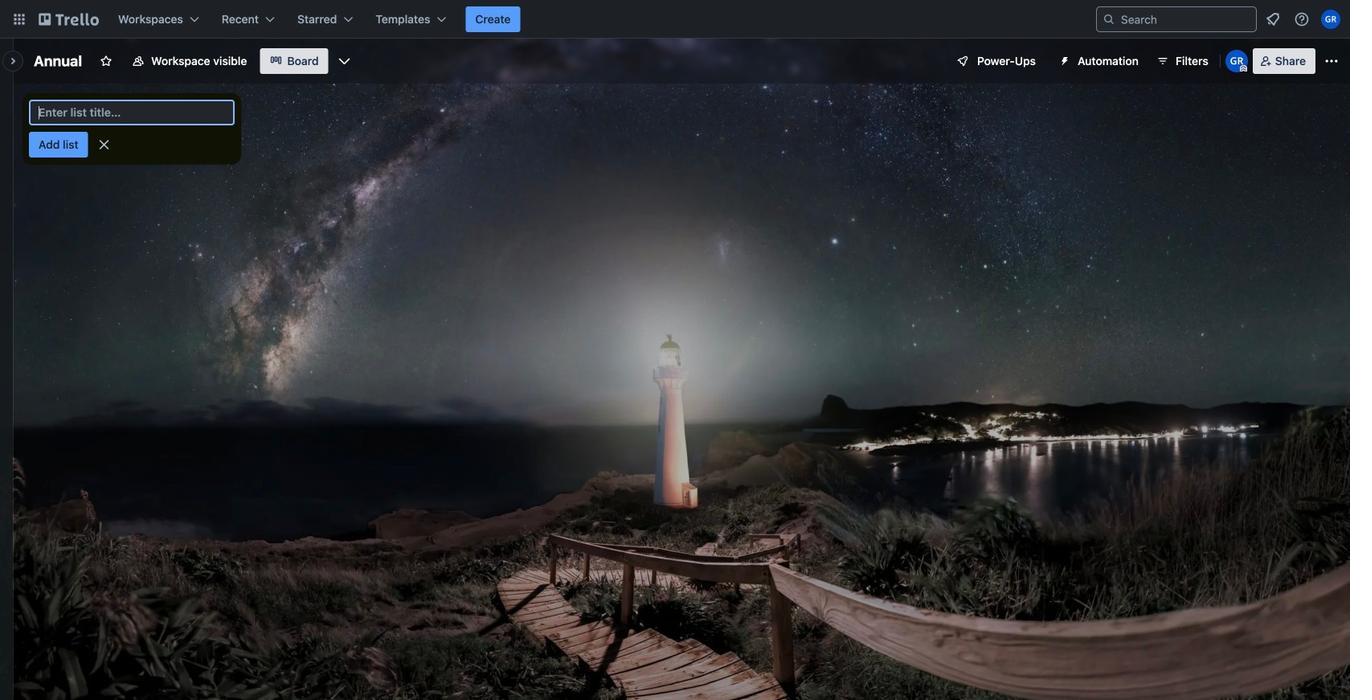 Task type: describe. For each thing, give the bounding box(es) containing it.
search image
[[1103, 13, 1116, 26]]

customize views image
[[336, 53, 353, 69]]

Search field
[[1116, 8, 1257, 31]]

Enter list title… text field
[[29, 100, 235, 125]]

cancel list editing image
[[96, 137, 112, 153]]

0 notifications image
[[1264, 10, 1283, 29]]

open information menu image
[[1294, 11, 1310, 27]]



Task type: locate. For each thing, give the bounding box(es) containing it.
star or unstar board image
[[100, 55, 113, 68]]

Board name text field
[[26, 48, 90, 74]]

switch to… image
[[11, 11, 27, 27]]

greg robinson (gregrobinson96) image down search field
[[1226, 50, 1248, 72]]

1 horizontal spatial greg robinson (gregrobinson96) image
[[1322, 10, 1341, 29]]

back to home image
[[39, 6, 99, 32]]

greg robinson (gregrobinson96) image right open information menu icon
[[1322, 10, 1341, 29]]

this member is an admin of this board. image
[[1240, 65, 1248, 72]]

0 vertical spatial greg robinson (gregrobinson96) image
[[1322, 10, 1341, 29]]

1 vertical spatial greg robinson (gregrobinson96) image
[[1226, 50, 1248, 72]]

primary element
[[0, 0, 1351, 39]]

show menu image
[[1324, 53, 1340, 69]]

0 horizontal spatial greg robinson (gregrobinson96) image
[[1226, 50, 1248, 72]]

greg robinson (gregrobinson96) image
[[1322, 10, 1341, 29], [1226, 50, 1248, 72]]



Task type: vqa. For each thing, say whether or not it's contained in the screenshot.
Notification
no



